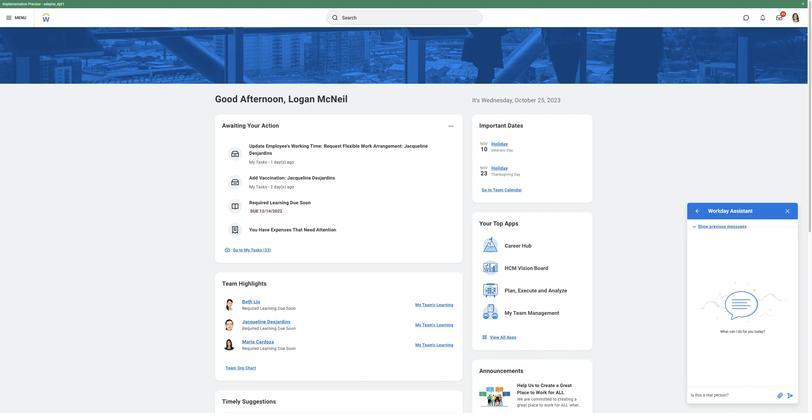 Task type: vqa. For each thing, say whether or not it's contained in the screenshot.
The Horizontal Axis Scale
no



Task type: describe. For each thing, give the bounding box(es) containing it.
assistant
[[730, 208, 753, 214]]

inbox large image
[[777, 15, 782, 21]]

justify image
[[5, 14, 12, 21]]

upload clip image
[[777, 392, 784, 399]]

jacqueline inside jacqueline desjardins required learning due soon
[[242, 319, 266, 325]]

chevron down small image
[[691, 223, 698, 230]]

it's
[[472, 97, 480, 104]]

all
[[501, 335, 506, 340]]

day for 23
[[514, 173, 520, 177]]

show
[[698, 224, 709, 229]]

tasks for 1
[[256, 160, 267, 165]]

ago for my tasks - 1 day(s) ago
[[287, 160, 294, 165]]

required for beth
[[242, 306, 259, 311]]

desjardins inside jacqueline desjardins required learning due soon
[[267, 319, 291, 325]]

announcements
[[479, 368, 524, 375]]

team left highlights
[[222, 280, 237, 287]]

holiday veterans day
[[491, 141, 513, 153]]

beth liu button
[[240, 299, 263, 306]]

are
[[524, 397, 530, 402]]

previous
[[710, 224, 726, 229]]

go for go to my tasks (33)
[[233, 248, 238, 253]]

to right us
[[535, 383, 540, 389]]

search image
[[331, 14, 339, 21]]

due 12/14/2022
[[250, 209, 282, 214]]

jacqueline desjardins button
[[240, 319, 293, 326]]

adeptai_dpt1
[[44, 2, 64, 6]]

my team's learning button for cardoza
[[413, 339, 456, 351]]

related actions image
[[448, 123, 454, 129]]

good afternoon, logan mcneil main content
[[0, 27, 808, 413]]

my team's learning button for liu
[[413, 299, 456, 311]]

awaiting your action list
[[222, 138, 456, 242]]

soon for desjardins
[[286, 326, 296, 331]]

soon for cardoza
[[286, 346, 296, 351]]

workday
[[708, 208, 729, 214]]

and
[[538, 288, 547, 294]]

awaiting your action
[[222, 122, 279, 129]]

soon for liu
[[286, 306, 296, 311]]

work inside the help us to create a great place to work for all we are committed to creating a great place to work for all wher …
[[536, 390, 547, 396]]

thanksgiving
[[491, 173, 513, 177]]

hcm vision board
[[505, 265, 548, 271]]

create
[[541, 383, 555, 389]]

execute
[[518, 288, 537, 294]]

ago for my tasks - 2 day(s) ago
[[287, 185, 294, 189]]

you have expenses that need attention
[[249, 227, 336, 233]]

team highlights
[[222, 280, 267, 287]]

to down us
[[530, 390, 535, 396]]

send image
[[787, 392, 794, 399]]

2023
[[547, 97, 561, 104]]

liu
[[254, 299, 260, 305]]

important dates
[[479, 122, 523, 129]]

inbox image
[[231, 150, 240, 158]]

menu banner
[[0, 0, 808, 27]]

due for beth liu
[[278, 306, 285, 311]]

to down thanksgiving at the top of page
[[488, 188, 492, 192]]

what can i do for you today?
[[720, 330, 765, 334]]

my team management button
[[480, 303, 586, 324]]

team's for desjardins
[[422, 323, 436, 327]]

book open image
[[231, 202, 240, 211]]

help
[[517, 383, 527, 389]]

cardoza
[[256, 339, 274, 345]]

plan, execute and analyze
[[505, 288, 567, 294]]

2
[[271, 185, 273, 189]]

for inside 'workday assistant' region
[[743, 330, 747, 334]]

my team's learning button for desjardins
[[413, 319, 456, 331]]

day(s) for 2
[[274, 185, 286, 189]]

dates
[[508, 122, 523, 129]]

creating
[[558, 397, 573, 402]]

go to team calendar
[[482, 188, 522, 192]]

team highlights list
[[222, 295, 456, 355]]

nov for 10
[[480, 142, 488, 146]]

maria
[[242, 339, 255, 345]]

33 button
[[773, 11, 786, 24]]

employee's
[[266, 143, 290, 149]]

…
[[579, 403, 581, 408]]

profile logan mcneil image
[[791, 13, 801, 24]]

my tasks - 2 day(s) ago
[[249, 185, 294, 189]]

(33)
[[263, 248, 271, 253]]

committed
[[531, 397, 552, 402]]

we
[[517, 397, 523, 402]]

add vaccination: jacqueline desjardins
[[249, 175, 335, 181]]

your top apps
[[479, 220, 519, 227]]

good afternoon, logan mcneil
[[215, 94, 348, 105]]

team's for liu
[[422, 303, 436, 307]]

23
[[481, 170, 488, 177]]

go to my tasks (33)
[[233, 248, 271, 253]]

attention
[[316, 227, 336, 233]]

view all apps button
[[479, 332, 520, 343]]

my team's learning for desjardins
[[415, 323, 453, 327]]

nov 23
[[480, 166, 488, 177]]

calendar
[[505, 188, 522, 192]]

what
[[720, 330, 729, 334]]

due left 12/14/2022
[[250, 209, 258, 214]]

hcm
[[505, 265, 517, 271]]

apps for your top apps
[[505, 220, 519, 227]]

good
[[215, 94, 238, 105]]

holiday for 10
[[492, 141, 508, 147]]

action
[[262, 122, 279, 129]]

plan,
[[505, 288, 517, 294]]

great
[[560, 383, 572, 389]]

afternoon,
[[240, 94, 286, 105]]

maria cardoza required learning due soon
[[242, 339, 296, 351]]

holiday button for 23
[[491, 165, 586, 172]]

1 vertical spatial desjardins
[[312, 175, 335, 181]]

workday assistant region
[[687, 203, 798, 404]]

important
[[479, 122, 506, 129]]

implementation
[[2, 2, 27, 6]]

place
[[528, 403, 538, 408]]

hub
[[522, 243, 532, 249]]

us
[[528, 383, 534, 389]]

plan, execute and analyze button
[[480, 280, 586, 302]]

learning inside the 'awaiting your action' list
[[270, 200, 289, 206]]

view
[[490, 335, 499, 340]]

learning inside maria cardoza required learning due soon
[[260, 346, 277, 351]]

33
[[782, 12, 785, 16]]

logan
[[288, 94, 315, 105]]

team left org on the bottom left of page
[[226, 366, 236, 371]]

notifications large image
[[760, 15, 766, 21]]

you
[[748, 330, 754, 334]]

team's for cardoza
[[422, 343, 436, 348]]

board
[[534, 265, 548, 271]]

to down committed
[[539, 403, 543, 408]]



Task type: locate. For each thing, give the bounding box(es) containing it.
2 holiday from the top
[[492, 166, 508, 171]]

1 vertical spatial go
[[233, 248, 238, 253]]

due up jacqueline desjardins button on the left of the page
[[278, 306, 285, 311]]

for
[[743, 330, 747, 334], [548, 390, 555, 396], [555, 403, 560, 408]]

nov down 10
[[480, 166, 488, 170]]

timely
[[222, 398, 241, 405]]

0 vertical spatial nov
[[480, 142, 488, 146]]

apps inside button
[[507, 335, 517, 340]]

arrow left image
[[695, 208, 701, 214]]

due for jacqueline desjardins
[[278, 326, 285, 331]]

1 vertical spatial my team's learning button
[[413, 319, 456, 331]]

1 vertical spatial my team's learning
[[415, 323, 453, 327]]

required for jacqueline
[[242, 326, 259, 331]]

holiday thanksgiving day
[[491, 166, 520, 177]]

1 vertical spatial a
[[575, 397, 577, 402]]

inbox image
[[231, 178, 240, 187], [225, 247, 230, 253]]

2 vertical spatial my team's learning
[[415, 343, 453, 348]]

required inside the 'awaiting your action' list
[[249, 200, 269, 206]]

my team's learning for liu
[[415, 303, 453, 307]]

2 vertical spatial my team's learning button
[[413, 339, 456, 351]]

1 holiday from the top
[[492, 141, 508, 147]]

1 vertical spatial day
[[514, 173, 520, 177]]

have
[[259, 227, 270, 233]]

team down execute
[[513, 310, 527, 316]]

1 vertical spatial work
[[536, 390, 547, 396]]

day(s) for 1
[[274, 160, 286, 165]]

2 vertical spatial team's
[[422, 343, 436, 348]]

go to team calendar button
[[479, 184, 524, 196]]

desjardins inside update employee's working time: request flexible work arrangement: jacqueline desjardins
[[249, 150, 272, 156]]

jacqueline desjardins required learning due soon
[[242, 319, 296, 331]]

nov left 'holiday veterans day'
[[480, 142, 488, 146]]

team org chart
[[226, 366, 256, 371]]

time:
[[310, 143, 323, 149]]

0 horizontal spatial your
[[247, 122, 260, 129]]

due inside jacqueline desjardins required learning due soon
[[278, 326, 285, 331]]

day(s) right 2
[[274, 185, 286, 189]]

your left top
[[479, 220, 492, 227]]

your left action
[[247, 122, 260, 129]]

tasks left (33)
[[251, 248, 262, 253]]

1 vertical spatial -
[[268, 160, 270, 165]]

1 vertical spatial apps
[[507, 335, 517, 340]]

inbox image left add
[[231, 178, 240, 187]]

messages
[[727, 224, 747, 229]]

soon inside beth liu required learning due soon
[[286, 306, 296, 311]]

all up creating
[[556, 390, 564, 396]]

1 vertical spatial ago
[[287, 185, 294, 189]]

1 vertical spatial tasks
[[256, 185, 267, 189]]

required up due 12/14/2022
[[249, 200, 269, 206]]

soon inside maria cardoza required learning due soon
[[286, 346, 296, 351]]

due inside maria cardoza required learning due soon
[[278, 346, 285, 351]]

2 my team's learning button from the top
[[413, 319, 456, 331]]

0 horizontal spatial for
[[548, 390, 555, 396]]

preview
[[28, 2, 41, 6]]

learning inside jacqueline desjardins required learning due soon
[[260, 326, 277, 331]]

for right do
[[743, 330, 747, 334]]

- for 2
[[268, 185, 270, 189]]

inbox image left go to my tasks (33)
[[225, 247, 230, 253]]

due down add vaccination: jacqueline desjardins
[[290, 200, 299, 206]]

2 my team's learning from the top
[[415, 323, 453, 327]]

required for maria
[[242, 346, 259, 351]]

holiday for 23
[[492, 166, 508, 171]]

soon inside jacqueline desjardins required learning due soon
[[286, 326, 296, 331]]

team left calendar
[[493, 188, 504, 192]]

- left 2
[[268, 185, 270, 189]]

vision
[[518, 265, 533, 271]]

holiday inside holiday thanksgiving day
[[492, 166, 508, 171]]

1 vertical spatial holiday
[[492, 166, 508, 171]]

a left great
[[556, 383, 559, 389]]

tasks left 1
[[256, 160, 267, 165]]

0 horizontal spatial go
[[233, 248, 238, 253]]

expenses
[[271, 227, 292, 233]]

0 vertical spatial for
[[743, 330, 747, 334]]

0 horizontal spatial a
[[556, 383, 559, 389]]

tasks for 2
[[256, 185, 267, 189]]

required learning due soon
[[249, 200, 311, 206]]

1 vertical spatial team's
[[422, 323, 436, 327]]

2 vertical spatial tasks
[[251, 248, 262, 253]]

holiday button for 10
[[491, 140, 586, 148]]

0 horizontal spatial jacqueline
[[242, 319, 266, 325]]

Search Workday  search field
[[342, 11, 470, 24]]

1 horizontal spatial your
[[479, 220, 492, 227]]

- for adeptai_dpt1
[[42, 2, 43, 6]]

- inside menu banner
[[42, 2, 43, 6]]

required down maria
[[242, 346, 259, 351]]

1 vertical spatial jacqueline
[[287, 175, 311, 181]]

due inside beth liu required learning due soon
[[278, 306, 285, 311]]

3 team's from the top
[[422, 343, 436, 348]]

-
[[42, 2, 43, 6], [268, 160, 270, 165], [268, 185, 270, 189]]

apps right top
[[505, 220, 519, 227]]

0 vertical spatial jacqueline
[[404, 143, 428, 149]]

update
[[249, 143, 265, 149]]

my inside go to my tasks (33) button
[[244, 248, 250, 253]]

1 horizontal spatial go
[[482, 188, 487, 192]]

suggestions
[[242, 398, 276, 405]]

holiday inside 'holiday veterans day'
[[492, 141, 508, 147]]

2 vertical spatial desjardins
[[267, 319, 291, 325]]

day for 10
[[507, 148, 513, 153]]

0 vertical spatial my team's learning
[[415, 303, 453, 307]]

1 horizontal spatial jacqueline
[[287, 175, 311, 181]]

jacqueline right arrangement:
[[404, 143, 428, 149]]

wednesday,
[[482, 97, 513, 104]]

chart
[[245, 366, 256, 371]]

0 horizontal spatial day
[[507, 148, 513, 153]]

close environment banner image
[[801, 2, 805, 6]]

highlights
[[239, 280, 267, 287]]

go for go to team calendar
[[482, 188, 487, 192]]

0 vertical spatial work
[[361, 143, 372, 149]]

1 vertical spatial holiday button
[[491, 165, 586, 172]]

for down create
[[548, 390, 555, 396]]

tasks inside button
[[251, 248, 262, 253]]

0 vertical spatial -
[[42, 2, 43, 6]]

nbox image
[[482, 335, 488, 340]]

2 vertical spatial -
[[268, 185, 270, 189]]

you have expenses that need attention button
[[222, 218, 456, 242]]

soon
[[300, 200, 311, 206], [286, 306, 296, 311], [286, 326, 296, 331], [286, 346, 296, 351]]

1 vertical spatial inbox image
[[225, 247, 230, 253]]

day right thanksgiving at the top of page
[[514, 173, 520, 177]]

view all apps
[[490, 335, 517, 340]]

0 vertical spatial team's
[[422, 303, 436, 307]]

jacqueline right vaccination:
[[287, 175, 311, 181]]

0 vertical spatial apps
[[505, 220, 519, 227]]

1 ago from the top
[[287, 160, 294, 165]]

i
[[736, 330, 737, 334]]

maria cardoza button
[[240, 339, 276, 346]]

team
[[493, 188, 504, 192], [222, 280, 237, 287], [513, 310, 527, 316], [226, 366, 236, 371]]

due
[[290, 200, 299, 206], [250, 209, 258, 214], [278, 306, 285, 311], [278, 326, 285, 331], [278, 346, 285, 351]]

0 vertical spatial day(s)
[[274, 160, 286, 165]]

day(s) right 1
[[274, 160, 286, 165]]

day
[[507, 148, 513, 153], [514, 173, 520, 177]]

apps for view all apps
[[507, 335, 517, 340]]

to down dashboard expenses image
[[239, 248, 243, 253]]

important dates element
[[479, 137, 586, 183]]

implementation preview -   adeptai_dpt1
[[2, 2, 64, 6]]

12/14/2022
[[260, 209, 282, 214]]

required inside jacqueline desjardins required learning due soon
[[242, 326, 259, 331]]

required down beth liu "button"
[[242, 306, 259, 311]]

required inside maria cardoza required learning due soon
[[242, 346, 259, 351]]

1
[[271, 160, 273, 165]]

career
[[505, 243, 521, 249]]

2 horizontal spatial for
[[743, 330, 747, 334]]

for right work
[[555, 403, 560, 408]]

0 vertical spatial ago
[[287, 160, 294, 165]]

- right preview on the left top of the page
[[42, 2, 43, 6]]

1 horizontal spatial day
[[514, 173, 520, 177]]

nov for 23
[[480, 166, 488, 170]]

team org chart button
[[223, 362, 258, 374]]

request
[[324, 143, 342, 149]]

1 vertical spatial day(s)
[[274, 185, 286, 189]]

go down dashboard expenses image
[[233, 248, 238, 253]]

1 nov from the top
[[480, 142, 488, 146]]

jacqueline inside update employee's working time: request flexible work arrangement: jacqueline desjardins
[[404, 143, 428, 149]]

soon inside the 'awaiting your action' list
[[300, 200, 311, 206]]

menu button
[[0, 8, 34, 27]]

0 vertical spatial inbox image
[[231, 178, 240, 187]]

work right flexible
[[361, 143, 372, 149]]

to up work
[[553, 397, 557, 402]]

workday assistant
[[708, 208, 753, 214]]

required up maria
[[242, 326, 259, 331]]

update employee's working time: request flexible work arrangement: jacqueline desjardins
[[249, 143, 428, 156]]

x image
[[785, 208, 791, 214]]

1 holiday button from the top
[[491, 140, 586, 148]]

2 horizontal spatial jacqueline
[[404, 143, 428, 149]]

due down jacqueline desjardins button on the left of the page
[[278, 326, 285, 331]]

day inside holiday thanksgiving day
[[514, 173, 520, 177]]

my team's learning button
[[413, 299, 456, 311], [413, 319, 456, 331], [413, 339, 456, 351]]

tasks
[[256, 160, 267, 165], [256, 185, 267, 189], [251, 248, 262, 253]]

today?
[[755, 330, 765, 334]]

day right the veterans at the right top of the page
[[507, 148, 513, 153]]

2 vertical spatial jacqueline
[[242, 319, 266, 325]]

wher
[[570, 403, 579, 408]]

holiday up the veterans at the right top of the page
[[492, 141, 508, 147]]

2 vertical spatial for
[[555, 403, 560, 408]]

0 horizontal spatial inbox image
[[225, 247, 230, 253]]

apps right all at the right bottom
[[507, 335, 517, 340]]

go down 23
[[482, 188, 487, 192]]

0 vertical spatial day
[[507, 148, 513, 153]]

0 vertical spatial tasks
[[256, 160, 267, 165]]

25,
[[538, 97, 546, 104]]

ago up add vaccination: jacqueline desjardins
[[287, 160, 294, 165]]

1 horizontal spatial work
[[536, 390, 547, 396]]

Add a message... text field
[[687, 387, 776, 404]]

0 vertical spatial go
[[482, 188, 487, 192]]

due down jacqueline desjardins required learning due soon
[[278, 346, 285, 351]]

dashboard expenses image
[[231, 226, 240, 235]]

go
[[482, 188, 487, 192], [233, 248, 238, 253]]

work up committed
[[536, 390, 547, 396]]

all down creating
[[561, 403, 569, 408]]

- left 1
[[268, 160, 270, 165]]

show previous messages button
[[691, 222, 749, 232]]

required inside beth liu required learning due soon
[[242, 306, 259, 311]]

0 vertical spatial all
[[556, 390, 564, 396]]

2 ago from the top
[[287, 185, 294, 189]]

1 horizontal spatial for
[[555, 403, 560, 408]]

inbox image inside go to my tasks (33) button
[[225, 247, 230, 253]]

1 horizontal spatial inbox image
[[231, 178, 240, 187]]

1 horizontal spatial a
[[575, 397, 577, 402]]

to
[[488, 188, 492, 192], [239, 248, 243, 253], [535, 383, 540, 389], [530, 390, 535, 396], [553, 397, 557, 402], [539, 403, 543, 408]]

org
[[237, 366, 244, 371]]

0 vertical spatial desjardins
[[249, 150, 272, 156]]

can
[[730, 330, 735, 334]]

my team management
[[505, 310, 559, 316]]

vaccination:
[[259, 175, 286, 181]]

0 vertical spatial my team's learning button
[[413, 299, 456, 311]]

learning
[[270, 200, 289, 206], [437, 303, 453, 307], [260, 306, 277, 311], [437, 323, 453, 327], [260, 326, 277, 331], [437, 343, 453, 348], [260, 346, 277, 351]]

hcm vision board button
[[480, 258, 586, 279]]

great
[[517, 403, 527, 408]]

3 my team's learning button from the top
[[413, 339, 456, 351]]

team's
[[422, 303, 436, 307], [422, 323, 436, 327], [422, 343, 436, 348]]

show previous messages
[[698, 224, 747, 229]]

my team's learning for cardoza
[[415, 343, 453, 348]]

work
[[361, 143, 372, 149], [536, 390, 547, 396]]

1 vertical spatial nov
[[480, 166, 488, 170]]

2 nov from the top
[[480, 166, 488, 170]]

day(s)
[[274, 160, 286, 165], [274, 185, 286, 189]]

holiday up thanksgiving at the top of page
[[492, 166, 508, 171]]

0 vertical spatial a
[[556, 383, 559, 389]]

holiday button
[[491, 140, 586, 148], [491, 165, 586, 172]]

1 team's from the top
[[422, 303, 436, 307]]

- for 1
[[268, 160, 270, 165]]

menu
[[15, 15, 26, 20]]

ago down add vaccination: jacqueline desjardins
[[287, 185, 294, 189]]

tasks left 2
[[256, 185, 267, 189]]

10
[[481, 146, 488, 153]]

0 vertical spatial holiday
[[492, 141, 508, 147]]

arrangement:
[[373, 143, 403, 149]]

your
[[247, 122, 260, 129], [479, 220, 492, 227]]

mcneil
[[317, 94, 348, 105]]

a up wher
[[575, 397, 577, 402]]

my tasks - 1 day(s) ago
[[249, 160, 294, 165]]

add
[[249, 175, 258, 181]]

1 my team's learning from the top
[[415, 303, 453, 307]]

1 vertical spatial for
[[548, 390, 555, 396]]

required
[[249, 200, 269, 206], [242, 306, 259, 311], [242, 326, 259, 331], [242, 346, 259, 351]]

my
[[249, 160, 255, 165], [249, 185, 255, 189], [244, 248, 250, 253], [415, 303, 421, 307], [505, 310, 512, 316], [415, 323, 421, 327], [415, 343, 421, 348]]

flexible
[[343, 143, 360, 149]]

learning inside beth liu required learning due soon
[[260, 306, 277, 311]]

0 vertical spatial holiday button
[[491, 140, 586, 148]]

1 vertical spatial all
[[561, 403, 569, 408]]

3 my team's learning from the top
[[415, 343, 453, 348]]

0 horizontal spatial work
[[361, 143, 372, 149]]

work inside update employee's working time: request flexible work arrangement: jacqueline desjardins
[[361, 143, 372, 149]]

day inside 'holiday veterans day'
[[507, 148, 513, 153]]

it's wednesday, october 25, 2023
[[472, 97, 561, 104]]

0 vertical spatial your
[[247, 122, 260, 129]]

1 vertical spatial your
[[479, 220, 492, 227]]

1 my team's learning button from the top
[[413, 299, 456, 311]]

veterans
[[491, 148, 506, 153]]

2 holiday button from the top
[[491, 165, 586, 172]]

due for maria cardoza
[[278, 346, 285, 351]]

1 day(s) from the top
[[274, 160, 286, 165]]

place
[[517, 390, 529, 396]]

my inside my team management button
[[505, 310, 512, 316]]

analyze
[[548, 288, 567, 294]]

jacqueline down beth liu "button"
[[242, 319, 266, 325]]

2 day(s) from the top
[[274, 185, 286, 189]]

2 team's from the top
[[422, 323, 436, 327]]

working
[[291, 143, 309, 149]]

top
[[493, 220, 503, 227]]

application
[[687, 387, 798, 404]]



